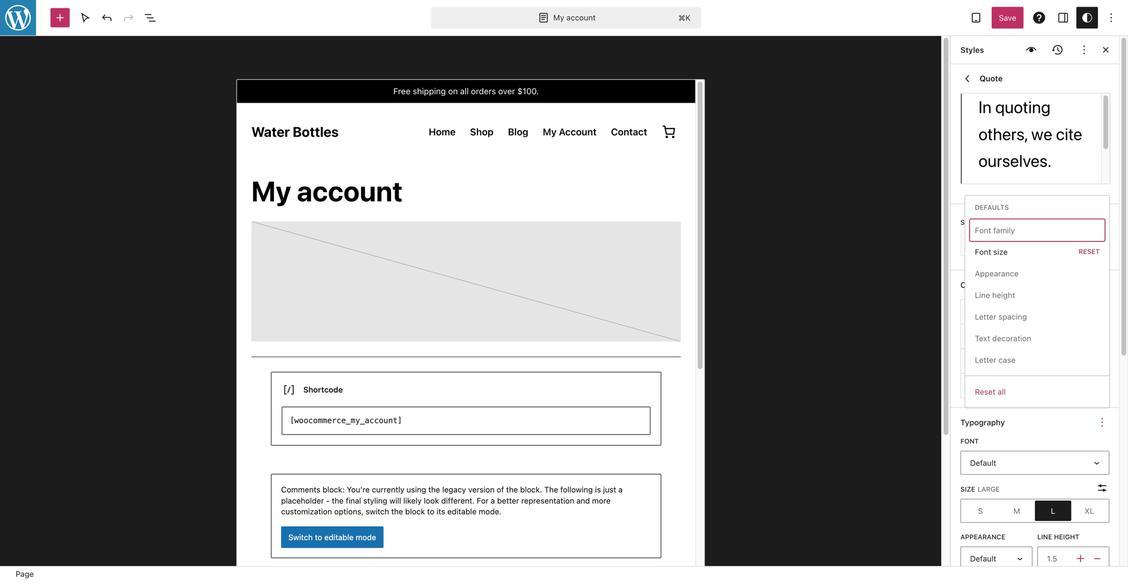 Task type: locate. For each thing, give the bounding box(es) containing it.
1 horizontal spatial height
[[1054, 534, 1080, 541]]

letter left case
[[975, 356, 997, 365]]

1 vertical spatial letter
[[975, 356, 997, 365]]

1 horizontal spatial line
[[1038, 534, 1052, 541]]

style book image
[[1024, 43, 1039, 57]]

1 vertical spatial line height
[[1038, 534, 1080, 541]]

0 horizontal spatial height
[[992, 291, 1015, 300]]

typography options image
[[1095, 416, 1110, 430]]

redo image
[[121, 11, 136, 25]]

1 vertical spatial font
[[975, 247, 991, 256]]

letter inside letter spacing 'button'
[[975, 312, 997, 321]]

⌘k
[[678, 13, 691, 22]]

Large button
[[1035, 501, 1072, 522]]

1 vertical spatial height
[[1054, 534, 1080, 541]]

0 vertical spatial line
[[975, 291, 990, 300]]

line inside button
[[975, 291, 990, 300]]

reset
[[1079, 248, 1100, 256], [975, 387, 996, 396]]

font family button
[[970, 220, 1105, 241]]

typography options menu
[[966, 196, 1110, 408]]

font inside the font family button
[[975, 226, 991, 235]]

style
[[961, 219, 982, 227]]

size large
[[961, 486, 1000, 493]]

default
[[970, 554, 997, 564]]

0 vertical spatial line height
[[975, 291, 1015, 300]]

plain button
[[961, 234, 1109, 256]]

1 vertical spatial reset
[[975, 387, 996, 396]]

letter case
[[975, 356, 1016, 365]]

letter up "text"
[[975, 312, 997, 321]]

1 letter from the top
[[975, 312, 997, 321]]

undo image
[[100, 11, 114, 25]]

size
[[961, 486, 975, 493]]

Extra Large button
[[1072, 501, 1108, 522]]

font down 'typography'
[[961, 438, 979, 446]]

appearance down size
[[975, 269, 1019, 278]]

appearance
[[975, 269, 1019, 278], [961, 534, 1006, 541]]

reset inside "button"
[[975, 387, 996, 396]]

0 vertical spatial letter
[[975, 312, 997, 321]]

line height up letter spacing at the bottom of the page
[[975, 291, 1015, 300]]

text
[[975, 334, 990, 343]]

appearance up default
[[961, 534, 1006, 541]]

letter for letter case
[[975, 356, 997, 365]]

height
[[992, 291, 1015, 300], [1054, 534, 1080, 541]]

height up line height number field
[[1054, 534, 1080, 541]]

reset left all at right
[[975, 387, 996, 396]]

navigate to the previous view image
[[961, 71, 975, 86]]

letter spacing
[[975, 312, 1027, 321]]

1 horizontal spatial reset
[[1079, 248, 1100, 256]]

case
[[999, 356, 1016, 365]]

letter inside letter case button
[[975, 356, 997, 365]]

0 horizontal spatial reset
[[975, 387, 996, 396]]

save
[[999, 13, 1017, 22]]

0 horizontal spatial line height
[[975, 291, 1015, 300]]

text decoration
[[975, 334, 1032, 343]]

2 letter from the top
[[975, 356, 997, 365]]

font
[[975, 226, 991, 235], [975, 247, 991, 256], [961, 438, 979, 446]]

color
[[961, 281, 981, 290]]

font up plain in the top right of the page
[[975, 226, 991, 235]]

set custom size image
[[1095, 481, 1110, 496]]

line down color
[[975, 291, 990, 300]]

1 horizontal spatial line height
[[1038, 534, 1080, 541]]

line height up line height number field
[[1038, 534, 1080, 541]]

increment image
[[1074, 552, 1088, 566]]

style variations
[[961, 219, 1024, 227]]

m
[[1014, 507, 1020, 516]]

0 vertical spatial appearance
[[975, 269, 1019, 278]]

0 vertical spatial reset
[[1079, 248, 1100, 256]]

letter
[[975, 312, 997, 321], [975, 356, 997, 365]]

font left size
[[975, 247, 991, 256]]

0 vertical spatial height
[[992, 291, 1015, 300]]

spacing
[[999, 312, 1027, 321]]

s
[[978, 507, 983, 516]]

appearance inside button
[[975, 269, 1019, 278]]

toggle block inserter image
[[53, 11, 67, 25]]

xl
[[1085, 507, 1095, 516]]

height up letter spacing at the bottom of the page
[[992, 291, 1015, 300]]

0 horizontal spatial line
[[975, 291, 990, 300]]

line height
[[975, 291, 1015, 300], [1038, 534, 1080, 541]]

line up line height number field
[[1038, 534, 1052, 541]]

reset inside the "defaults" group
[[1079, 248, 1100, 256]]

decrement image
[[1091, 552, 1105, 566]]

reset all
[[975, 387, 1006, 396]]

line
[[975, 291, 990, 300], [1038, 534, 1052, 541]]

decoration
[[993, 334, 1032, 343]]

reset down the font family button
[[1079, 248, 1100, 256]]

quote
[[980, 74, 1003, 83]]

0 vertical spatial font
[[975, 226, 991, 235]]

reset all button
[[970, 381, 1105, 403]]

1 vertical spatial line
[[1038, 534, 1052, 541]]



Task type: describe. For each thing, give the bounding box(es) containing it.
letter spacing button
[[970, 306, 1105, 328]]

Medium button
[[999, 501, 1035, 522]]

plain
[[969, 241, 987, 250]]

defaults group
[[970, 220, 1105, 371]]

font family
[[975, 226, 1015, 235]]

styles actions menu bar
[[961, 39, 1095, 61]]

font for font size
[[975, 247, 991, 256]]

default button
[[961, 547, 1033, 571]]

view image
[[969, 11, 983, 25]]

line height inside button
[[975, 291, 1015, 300]]

my account
[[553, 13, 596, 22]]

editor top bar region
[[0, 0, 1128, 36]]

revisions image
[[1051, 43, 1065, 57]]

options image
[[1104, 11, 1119, 25]]

font size option group
[[961, 499, 1110, 523]]

Line height number field
[[1038, 547, 1074, 571]]

line height button
[[970, 284, 1105, 306]]

styles
[[961, 45, 984, 54]]

help image
[[1032, 11, 1047, 25]]

save button
[[992, 7, 1024, 29]]

list view image
[[143, 11, 157, 25]]

font size
[[975, 247, 1008, 256]]

all
[[998, 387, 1006, 396]]

Small button
[[963, 501, 999, 522]]

page
[[16, 570, 34, 579]]

large
[[978, 486, 1000, 493]]

family
[[994, 226, 1015, 235]]

site icon image
[[0, 0, 37, 37]]

reset for reset
[[1079, 248, 1100, 256]]

font for font family
[[975, 226, 991, 235]]

variations
[[984, 219, 1024, 227]]

styles image
[[1080, 11, 1095, 25]]

1 vertical spatial appearance
[[961, 534, 1006, 541]]

appearance button
[[970, 263, 1105, 284]]

l
[[1051, 507, 1056, 516]]

height inside button
[[992, 291, 1015, 300]]

my
[[553, 13, 564, 22]]

2 vertical spatial font
[[961, 438, 979, 446]]

close styles image
[[1099, 43, 1113, 57]]

letter for letter spacing
[[975, 312, 997, 321]]

defaults
[[975, 204, 1009, 211]]

typography
[[961, 418, 1005, 427]]

size
[[994, 247, 1008, 256]]

text decoration button
[[970, 328, 1105, 349]]

tools image
[[78, 11, 93, 25]]

more image
[[1077, 43, 1092, 57]]

settings image
[[1056, 11, 1071, 25]]

letter case button
[[970, 349, 1105, 371]]

reset for reset all
[[975, 387, 996, 396]]

account
[[567, 13, 596, 22]]

size large element
[[961, 485, 1000, 494]]



Task type: vqa. For each thing, say whether or not it's contained in the screenshot.
the bottom the image
no



